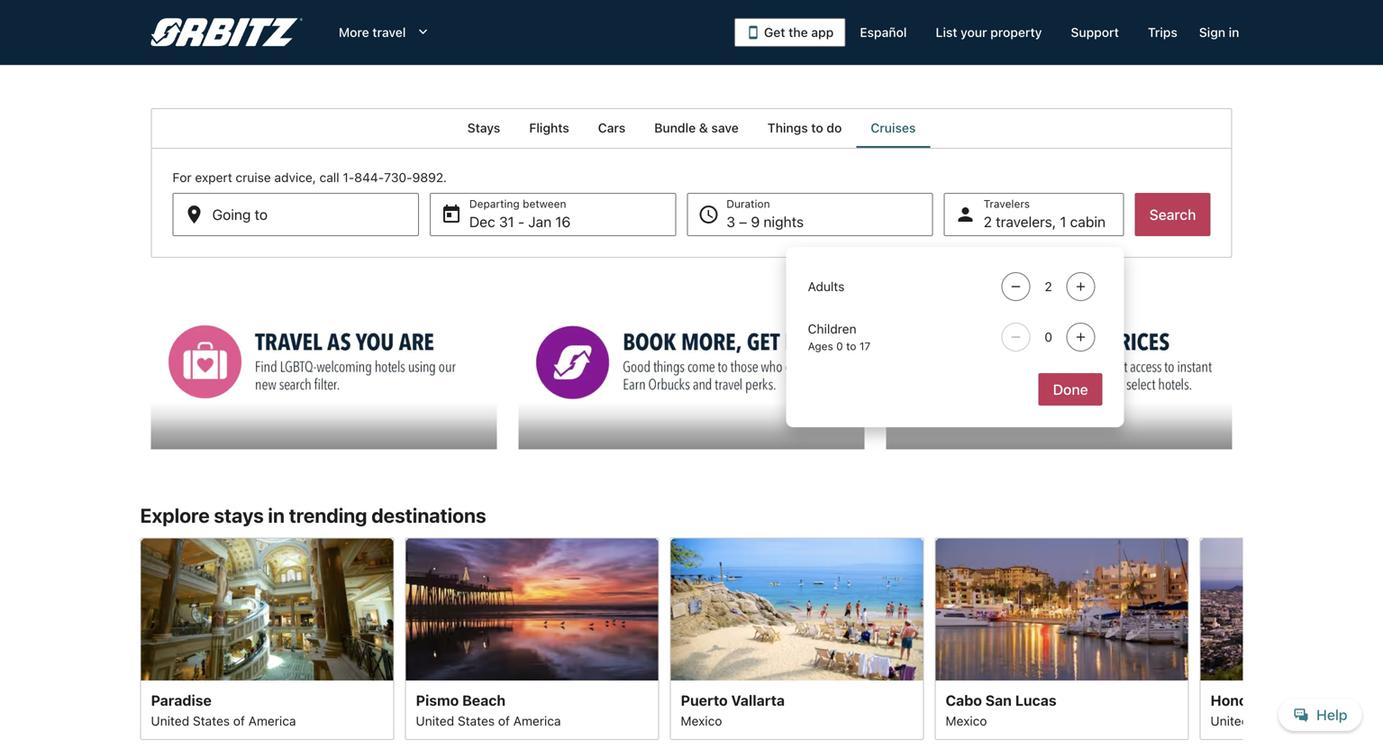 Task type: locate. For each thing, give the bounding box(es) containing it.
mexico down puerto on the bottom of the page
[[681, 714, 722, 729]]

of for honolulu
[[1293, 714, 1305, 729]]

1 america from the left
[[248, 714, 296, 729]]

for
[[173, 170, 192, 185]]

3 america from the left
[[1309, 714, 1356, 729]]

tab list
[[151, 108, 1233, 148]]

makiki - lower punchbowl - tantalus showing landscape views, a sunset and a city image
[[1200, 538, 1384, 681]]

cabin
[[1071, 213, 1106, 230]]

states inside paradise united states of america
[[193, 714, 230, 729]]

in
[[1229, 25, 1240, 40], [268, 503, 285, 527]]

1 horizontal spatial of
[[498, 714, 510, 729]]

tab list containing stays
[[151, 108, 1233, 148]]

1-
[[343, 170, 354, 185]]

get
[[764, 25, 786, 40]]

list your property link
[[922, 16, 1057, 49]]

844-
[[354, 170, 384, 185]]

america
[[248, 714, 296, 729], [513, 714, 561, 729], [1309, 714, 1356, 729]]

1 horizontal spatial america
[[513, 714, 561, 729]]

children
[[808, 321, 857, 336]]

to
[[812, 120, 824, 135], [847, 340, 857, 352]]

decrease the number of adults image
[[1006, 279, 1027, 294]]

dec 31 - jan 16 button
[[430, 193, 676, 236]]

0 horizontal spatial of
[[233, 714, 245, 729]]

bundle & save link
[[640, 108, 753, 148]]

in inside the sign in dropdown button
[[1229, 25, 1240, 40]]

in right sign
[[1229, 25, 1240, 40]]

things to do link
[[753, 108, 857, 148]]

support link
[[1057, 16, 1134, 49]]

2 horizontal spatial america
[[1309, 714, 1356, 729]]

español
[[860, 25, 907, 40]]

1 horizontal spatial states
[[458, 714, 495, 729]]

0 vertical spatial to
[[812, 120, 824, 135]]

2 of from the left
[[498, 714, 510, 729]]

cabo
[[946, 692, 982, 709]]

beach
[[462, 692, 506, 709]]

do
[[827, 120, 842, 135]]

1 states from the left
[[193, 714, 230, 729]]

in right stays
[[268, 503, 285, 527]]

3 united from the left
[[1211, 714, 1249, 729]]

list
[[936, 25, 958, 40]]

trending
[[289, 503, 367, 527]]

things
[[768, 120, 808, 135]]

1 vertical spatial in
[[268, 503, 285, 527]]

of inside honolulu united states of america
[[1293, 714, 1305, 729]]

san
[[986, 692, 1012, 709]]

sign in button
[[1192, 16, 1247, 49]]

united inside pismo beach united states of america
[[416, 714, 454, 729]]

united down pismo
[[416, 714, 454, 729]]

united inside paradise united states of america
[[151, 714, 189, 729]]

get the app
[[764, 25, 834, 40]]

america inside honolulu united states of america
[[1309, 714, 1356, 729]]

2 states from the left
[[458, 714, 495, 729]]

2 horizontal spatial of
[[1293, 714, 1305, 729]]

more travel button
[[324, 16, 446, 49]]

2 travelers, 1 cabin
[[984, 213, 1106, 230]]

1
[[1060, 213, 1067, 230]]

increase the number of adults image
[[1071, 279, 1092, 294]]

vallarta
[[731, 692, 785, 709]]

honolulu
[[1211, 692, 1274, 709]]

jan
[[528, 213, 552, 230]]

paradise united states of america
[[151, 692, 296, 729]]

cars
[[598, 120, 626, 135]]

states for honolulu
[[1253, 714, 1290, 729]]

2 america from the left
[[513, 714, 561, 729]]

to left the do at the top right
[[812, 120, 824, 135]]

states for paradise
[[193, 714, 230, 729]]

1 united from the left
[[151, 714, 189, 729]]

puerto
[[681, 692, 728, 709]]

stays link
[[453, 108, 515, 148]]

2 horizontal spatial united
[[1211, 714, 1249, 729]]

1 horizontal spatial united
[[416, 714, 454, 729]]

bundle
[[655, 120, 696, 135]]

pismo beach united states of america
[[416, 692, 561, 729]]

united
[[151, 714, 189, 729], [416, 714, 454, 729], [1211, 714, 1249, 729]]

0 horizontal spatial america
[[248, 714, 296, 729]]

2 mexico from the left
[[946, 714, 987, 729]]

states down paradise
[[193, 714, 230, 729]]

done button
[[1039, 373, 1103, 406]]

mexico down cabo
[[946, 714, 987, 729]]

of
[[233, 714, 245, 729], [498, 714, 510, 729], [1293, 714, 1305, 729]]

to inside the children ages 0 to 17
[[847, 340, 857, 352]]

search
[[1150, 206, 1197, 223]]

states down honolulu
[[1253, 714, 1290, 729]]

mexico
[[681, 714, 722, 729], [946, 714, 987, 729]]

0 vertical spatial in
[[1229, 25, 1240, 40]]

states down the beach
[[458, 714, 495, 729]]

0 horizontal spatial mexico
[[681, 714, 722, 729]]

1 mexico from the left
[[681, 714, 722, 729]]

3 of from the left
[[1293, 714, 1305, 729]]

support
[[1071, 25, 1119, 40]]

united inside honolulu united states of america
[[1211, 714, 1249, 729]]

1 horizontal spatial mexico
[[946, 714, 987, 729]]

1 horizontal spatial to
[[847, 340, 857, 352]]

get the app link
[[735, 18, 846, 47]]

marina cabo san lucas which includes a marina, a coastal town and night scenes image
[[935, 538, 1189, 681]]

in inside explore stays in trending destinations main content
[[268, 503, 285, 527]]

flights link
[[515, 108, 584, 148]]

0 horizontal spatial united
[[151, 714, 189, 729]]

explore stays in trending destinations main content
[[0, 108, 1384, 749]]

puerto vallarta mexico
[[681, 692, 785, 729]]

sign
[[1200, 25, 1226, 40]]

0 horizontal spatial states
[[193, 714, 230, 729]]

united down honolulu
[[1211, 714, 1249, 729]]

things to do
[[768, 120, 842, 135]]

16
[[556, 213, 571, 230]]

united for paradise
[[151, 714, 189, 729]]

dec
[[470, 213, 495, 230]]

of inside paradise united states of america
[[233, 714, 245, 729]]

orbitz logo image
[[151, 18, 303, 47]]

3 states from the left
[[1253, 714, 1290, 729]]

explore stays in trending destinations
[[140, 503, 486, 527]]

9
[[751, 213, 760, 230]]

united down paradise
[[151, 714, 189, 729]]

1 horizontal spatial in
[[1229, 25, 1240, 40]]

2 united from the left
[[416, 714, 454, 729]]

730-
[[384, 170, 412, 185]]

america inside paradise united states of america
[[248, 714, 296, 729]]

1 vertical spatial to
[[847, 340, 857, 352]]

advice,
[[274, 170, 316, 185]]

states inside pismo beach united states of america
[[458, 714, 495, 729]]

united for honolulu
[[1211, 714, 1249, 729]]

to right "0"
[[847, 340, 857, 352]]

0 horizontal spatial in
[[268, 503, 285, 527]]

done
[[1053, 381, 1089, 398]]

2 horizontal spatial states
[[1253, 714, 1290, 729]]

expert
[[195, 170, 232, 185]]

1 of from the left
[[233, 714, 245, 729]]

states inside honolulu united states of america
[[1253, 714, 1290, 729]]

adults
[[808, 279, 845, 294]]



Task type: describe. For each thing, give the bounding box(es) containing it.
0 horizontal spatial to
[[812, 120, 824, 135]]

show previous card image
[[129, 628, 151, 650]]

cruise
[[236, 170, 271, 185]]

list your property
[[936, 25, 1042, 40]]

3 – 9 nights button
[[687, 193, 934, 236]]

flights
[[529, 120, 569, 135]]

decrease the number of children image
[[1006, 330, 1027, 344]]

cars link
[[584, 108, 640, 148]]

bundle & save
[[655, 120, 739, 135]]

tab list inside explore stays in trending destinations main content
[[151, 108, 1233, 148]]

more travel
[[339, 25, 406, 40]]

for expert cruise advice, call 1-844-730-9892.
[[173, 170, 447, 185]]

paradise
[[151, 692, 212, 709]]

call
[[320, 170, 340, 185]]

increase the number of children image
[[1071, 330, 1092, 344]]

nights
[[764, 213, 804, 230]]

save
[[712, 120, 739, 135]]

travelers,
[[996, 213, 1057, 230]]

17
[[860, 340, 871, 352]]

sign in
[[1200, 25, 1240, 40]]

las vegas featuring interior views image
[[140, 538, 394, 681]]

31
[[499, 213, 514, 230]]

9892.
[[412, 170, 447, 185]]

children ages 0 to 17
[[808, 321, 871, 352]]

pismo
[[416, 692, 459, 709]]

2
[[984, 213, 992, 230]]

of inside pismo beach united states of america
[[498, 714, 510, 729]]

3 – 9 nights
[[727, 213, 804, 230]]

america for paradise
[[248, 714, 296, 729]]

mexico inside puerto vallarta mexico
[[681, 714, 722, 729]]

of for paradise
[[233, 714, 245, 729]]

trips link
[[1134, 16, 1192, 49]]

more
[[339, 25, 369, 40]]

–
[[739, 213, 747, 230]]

honolulu united states of america
[[1211, 692, 1356, 729]]

dec 31 - jan 16
[[470, 213, 571, 230]]

cruises link
[[857, 108, 931, 148]]

ages
[[808, 340, 834, 352]]

español button
[[846, 16, 922, 49]]

stays
[[468, 120, 501, 135]]

property
[[991, 25, 1042, 40]]

3
[[727, 213, 736, 230]]

destinations
[[372, 503, 486, 527]]

cabo san lucas mexico
[[946, 692, 1057, 729]]

2 travelers, 1 cabin button
[[944, 193, 1125, 236]]

america for honolulu
[[1309, 714, 1356, 729]]

trips
[[1148, 25, 1178, 40]]

cruises
[[871, 120, 916, 135]]

app
[[812, 25, 834, 40]]

explore
[[140, 503, 210, 527]]

travel
[[373, 25, 406, 40]]

download the app button image
[[746, 25, 761, 40]]

&
[[699, 120, 708, 135]]

mexico inside cabo san lucas mexico
[[946, 714, 987, 729]]

your
[[961, 25, 988, 40]]

stays
[[214, 503, 264, 527]]

-
[[518, 213, 525, 230]]

america inside pismo beach united states of america
[[513, 714, 561, 729]]

show next card image
[[1233, 628, 1254, 650]]

pismo beach featuring a sunset, views and tropical scenes image
[[405, 538, 659, 681]]

search button
[[1135, 193, 1211, 236]]

puerto vallarta showing a beach, general coastal views and kayaking or canoeing image
[[670, 538, 924, 681]]

lucas
[[1016, 692, 1057, 709]]

0
[[837, 340, 843, 352]]

the
[[789, 25, 808, 40]]



Task type: vqa. For each thing, say whether or not it's contained in the screenshot.


